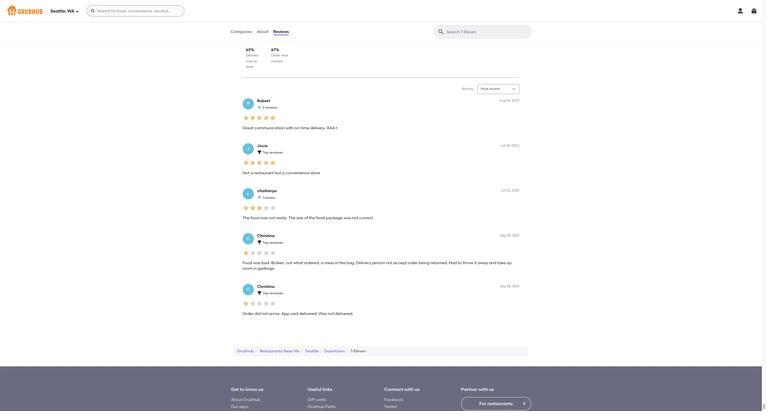 Task type: locate. For each thing, give the bounding box(es) containing it.
1 horizontal spatial order
[[271, 53, 281, 57]]

reviews
[[246, 19, 274, 27], [274, 29, 289, 34]]

0 vertical spatial sep 28, 2021
[[500, 234, 520, 237]]

1 vertical spatial to
[[240, 387, 245, 392]]

us up for restaurants
[[490, 387, 494, 392]]

trophy icon image up did
[[257, 291, 262, 295]]

0 vertical spatial 28,
[[507, 234, 512, 237]]

1 sep from the top
[[500, 234, 507, 237]]

1 reviewer from the top
[[270, 151, 283, 155]]

reviews inside button
[[274, 29, 289, 34]]

convenience
[[286, 171, 310, 175]]

0 vertical spatial trophy icon image
[[257, 150, 262, 154]]

1 sep 28, 2021 from the top
[[500, 234, 520, 237]]

sep up take
[[500, 234, 507, 237]]

gift cards link
[[308, 397, 327, 402]]

0 horizontal spatial delivery
[[246, 53, 259, 57]]

0 vertical spatial to
[[458, 261, 462, 265]]

order left did
[[243, 311, 254, 316]]

to right "had" on the bottom right of the page
[[458, 261, 462, 265]]

2 c from the top
[[247, 287, 250, 292]]

1 food from the left
[[251, 216, 260, 220]]

was left on
[[246, 59, 253, 63]]

1 horizontal spatial a
[[282, 171, 285, 175]]

not right was
[[328, 311, 334, 316]]

0 vertical spatial christina
[[257, 234, 275, 238]]

1 vertical spatial in
[[254, 266, 257, 271]]

top up bad.
[[263, 241, 269, 245]]

time
[[246, 65, 253, 69], [301, 126, 310, 130]]

1 vertical spatial grubhub
[[244, 397, 261, 402]]

delivery
[[246, 53, 259, 57], [356, 261, 371, 265]]

top reviewer up arrive.
[[263, 291, 283, 295]]

1 horizontal spatial delivery
[[356, 261, 371, 265]]

top reviewer for arrive.
[[263, 291, 283, 295]]

time down on
[[246, 65, 253, 69]]

the
[[243, 216, 250, 220], [289, 216, 296, 220]]

reviewer up broken,
[[270, 241, 283, 245]]

not left what
[[286, 261, 293, 265]]

about for about
[[257, 29, 269, 34]]

2 reviews
[[263, 106, 278, 110]]

0 vertical spatial 7-
[[287, 19, 293, 27]]

1 horizontal spatial eleven
[[354, 349, 366, 354]]

top
[[263, 151, 269, 155], [263, 241, 269, 245], [263, 291, 269, 295]]

trophy icon image
[[257, 150, 262, 154], [257, 240, 262, 244], [257, 291, 262, 295]]

2 vertical spatial top reviewer
[[263, 291, 283, 295]]

1 c from the top
[[247, 236, 250, 241]]

1 horizontal spatial to
[[458, 261, 462, 265]]

1 horizontal spatial food
[[316, 216, 325, 220]]

seattle
[[306, 349, 319, 354]]

delivered. right said on the left of page
[[300, 311, 318, 316]]

2 sep 28, 2021 from the top
[[500, 284, 520, 288]]

1 horizontal spatial in
[[335, 261, 339, 265]]

broken,
[[271, 261, 285, 265]]

to right get
[[240, 387, 245, 392]]

2 horizontal spatial us
[[490, 387, 494, 392]]

2
[[263, 106, 265, 110]]

1 vertical spatial sep 28, 2021
[[500, 284, 520, 288]]

was inside food was bad. broken, not what  ordered, a mess in the bag. delivery person not accept order being returned. had to throw it away and take up room in garbage.
[[253, 261, 261, 265]]

2 vertical spatial reviewer
[[270, 291, 283, 295]]

for restaurants
[[480, 401, 513, 406]]

grubhub
[[237, 349, 254, 354], [244, 397, 261, 402], [308, 404, 325, 409]]

c
[[247, 191, 250, 196]]

1 vertical spatial trophy icon image
[[257, 240, 262, 244]]

time inside 63 delivery was on time
[[246, 65, 253, 69]]

christina up bad.
[[257, 234, 275, 238]]

was
[[282, 53, 288, 57], [246, 59, 253, 63], [260, 216, 268, 220], [344, 216, 351, 220], [253, 261, 261, 265]]

food left ready.
[[251, 216, 260, 220]]

the right of
[[309, 216, 316, 220]]

eleven right for
[[293, 19, 315, 27]]

top down garbage.
[[263, 291, 269, 295]]

0 horizontal spatial time
[[246, 65, 253, 69]]

0 horizontal spatial 7-
[[287, 19, 293, 27]]

1 vertical spatial time
[[301, 126, 310, 130]]

reviews button
[[273, 22, 289, 42]]

0 vertical spatial 2021
[[513, 234, 520, 237]]

order up correct
[[271, 53, 281, 57]]

was left bad.
[[253, 261, 261, 265]]

not right did
[[262, 311, 268, 316]]

delivery up on
[[246, 53, 259, 57]]

reviews
[[266, 106, 278, 110]]

us for connect with us
[[415, 387, 420, 392]]

food
[[251, 216, 260, 220], [316, 216, 325, 220]]

0 vertical spatial sep
[[500, 234, 507, 237]]

0 vertical spatial 2023
[[512, 98, 520, 102]]

0 horizontal spatial the
[[243, 216, 250, 220]]

reviews up ratings
[[246, 19, 274, 27]]

2 christina from the top
[[257, 284, 275, 289]]

2 horizontal spatial a
[[321, 261, 324, 265]]

top for bad.
[[263, 241, 269, 245]]

know
[[246, 387, 258, 392]]

1 vertical spatial eleven
[[354, 349, 366, 354]]

about
[[257, 29, 269, 34], [231, 397, 243, 402]]

reviewer for broken,
[[270, 241, 283, 245]]

1 horizontal spatial 7-
[[351, 349, 354, 354]]

1 horizontal spatial delivered.
[[335, 311, 354, 316]]

the
[[309, 216, 316, 220], [340, 261, 346, 265]]

3 trophy icon image from the top
[[257, 291, 262, 295]]

1 horizontal spatial us
[[415, 387, 420, 392]]

jul left 23,
[[501, 189, 506, 192]]

1 horizontal spatial the
[[340, 261, 346, 265]]

a
[[251, 171, 253, 175], [282, 171, 285, 175], [321, 261, 324, 265]]

facebook
[[385, 397, 404, 402]]

seattle link
[[306, 349, 319, 354]]

3 us from the left
[[490, 387, 494, 392]]

0 horizontal spatial order
[[243, 311, 254, 316]]

2 trophy icon image from the top
[[257, 240, 262, 244]]

robert
[[257, 98, 270, 103]]

star icon image
[[246, 27, 254, 35], [254, 27, 262, 35], [262, 27, 270, 35], [270, 27, 277, 35], [270, 27, 277, 35], [277, 27, 285, 35], [257, 105, 262, 109], [243, 115, 250, 121], [250, 115, 256, 121], [256, 115, 263, 121], [263, 115, 270, 121], [270, 115, 276, 121], [243, 160, 250, 166], [250, 160, 256, 166], [256, 160, 263, 166], [263, 160, 270, 166], [270, 160, 276, 166], [257, 195, 262, 199], [243, 205, 250, 211], [250, 205, 256, 211], [256, 205, 263, 211], [263, 205, 270, 211], [270, 205, 276, 211], [243, 250, 250, 256], [250, 250, 256, 256], [256, 250, 263, 256], [263, 250, 270, 256], [270, 250, 276, 256], [243, 300, 250, 307], [250, 300, 256, 307], [256, 300, 263, 307], [263, 300, 270, 307], [270, 300, 276, 307]]

jocie
[[257, 143, 268, 148]]

0 horizontal spatial the
[[309, 216, 316, 220]]

0 horizontal spatial food
[[251, 216, 260, 220]]

0 vertical spatial grubhub
[[237, 349, 254, 354]]

was right package
[[344, 216, 351, 220]]

trophy icon image for not
[[257, 291, 262, 295]]

in right room
[[254, 266, 257, 271]]

sep 28, 2021 up up
[[500, 234, 520, 237]]

was inside 63 delivery was on time
[[246, 59, 253, 63]]

0 horizontal spatial us
[[259, 387, 264, 392]]

delivered. right was
[[335, 311, 354, 316]]

jul 26, 2023
[[501, 143, 520, 147]]

magnifying glass icon image
[[438, 28, 445, 35]]

1 vertical spatial delivery
[[356, 261, 371, 265]]

categories button
[[231, 22, 253, 42]]

c
[[247, 236, 250, 241], [247, 287, 250, 292]]

2 2021 from the top
[[513, 284, 520, 288]]

2 vertical spatial trophy icon image
[[257, 291, 262, 295]]

it
[[475, 261, 477, 265]]

c for food
[[247, 236, 250, 241]]

connect
[[385, 387, 404, 392]]

trophy icon image for restaurant
[[257, 150, 262, 154]]

with for partner with us
[[479, 387, 488, 392]]

trophy icon image down jocie
[[257, 150, 262, 154]]

arrive.
[[269, 311, 281, 316]]

2 horizontal spatial with
[[479, 387, 488, 392]]

2 28, from the top
[[507, 284, 512, 288]]

trophy icon image up bad.
[[257, 240, 262, 244]]

to
[[458, 261, 462, 265], [240, 387, 245, 392]]

1 vertical spatial 2023
[[512, 143, 520, 147]]

0 vertical spatial order
[[271, 53, 281, 57]]

7- right for
[[287, 19, 293, 27]]

a right not
[[251, 171, 253, 175]]

reviews for reviews
[[274, 29, 289, 34]]

trophy icon image for bad.
[[257, 240, 262, 244]]

1 vertical spatial the
[[340, 261, 346, 265]]

1 horizontal spatial time
[[301, 126, 310, 130]]

28, down up
[[507, 284, 512, 288]]

1 trophy icon image from the top
[[257, 150, 262, 154]]

1 vertical spatial top
[[263, 241, 269, 245]]

2 top reviewer from the top
[[263, 241, 283, 245]]

with right partner
[[479, 387, 488, 392]]

3 top reviewer from the top
[[263, 291, 283, 295]]

2022
[[512, 189, 520, 192]]

1
[[263, 196, 264, 200]]

2 us from the left
[[415, 387, 420, 392]]

us right know
[[259, 387, 264, 392]]

1 delivered. from the left
[[300, 311, 318, 316]]

delivery inside food was bad. broken, not what  ordered, a mess in the bag. delivery person not accept order being returned. had to throw it away and take up room in garbage.
[[356, 261, 371, 265]]

1 vertical spatial c
[[247, 287, 250, 292]]

main navigation navigation
[[0, 0, 763, 22]]

1 vertical spatial top reviewer
[[263, 241, 283, 245]]

28, up up
[[507, 234, 512, 237]]

food left package
[[316, 216, 325, 220]]

christina for not
[[257, 284, 275, 289]]

about inside 'button'
[[257, 29, 269, 34]]

0 vertical spatial about
[[257, 29, 269, 34]]

0 vertical spatial c
[[247, 236, 250, 241]]

reviews for reviews for 7-eleven
[[246, 19, 274, 27]]

0 horizontal spatial delivered.
[[300, 311, 318, 316]]

2021 for order did not arrive. app said delivered. was not delivered.
[[513, 284, 520, 288]]

ratings
[[252, 37, 265, 42]]

bag.
[[347, 261, 355, 265]]

about up ratings
[[257, 29, 269, 34]]

sep down take
[[500, 284, 507, 288]]

reviewer for arrive.
[[270, 291, 283, 295]]

1 vertical spatial sep
[[500, 284, 507, 288]]

top down jocie
[[263, 151, 269, 155]]

0 vertical spatial the
[[309, 216, 316, 220]]

2 vertical spatial grubhub
[[308, 404, 325, 409]]

us right connect
[[415, 387, 420, 392]]

0 vertical spatial reviewer
[[270, 151, 283, 155]]

was left ready.
[[260, 216, 268, 220]]

was for correct
[[282, 53, 288, 57]]

but
[[275, 171, 281, 175]]

2023
[[512, 98, 520, 102], [512, 143, 520, 147]]

2 2023 from the top
[[512, 143, 520, 147]]

reviewer up but
[[270, 151, 283, 155]]

was inside the 67 order was correct
[[282, 53, 288, 57]]

cards
[[316, 397, 327, 402]]

reviewer up arrive.
[[270, 291, 283, 295]]

3 top from the top
[[263, 291, 269, 295]]

c for order
[[247, 287, 250, 292]]

2023 right "16,"
[[512, 98, 520, 102]]

with left on-
[[286, 126, 294, 130]]

grubhub down know
[[244, 397, 261, 402]]

2023 for store
[[512, 143, 520, 147]]

christina down garbage.
[[257, 284, 275, 289]]

1 vertical spatial reviews
[[274, 29, 289, 34]]

1 vertical spatial 7-
[[351, 349, 354, 354]]

1 horizontal spatial with
[[405, 387, 414, 392]]

1 28, from the top
[[507, 234, 512, 237]]

categories
[[231, 29, 252, 34]]

2 top from the top
[[263, 241, 269, 245]]

order
[[271, 53, 281, 57], [243, 311, 254, 316]]

top reviewer
[[263, 151, 283, 155], [263, 241, 283, 245], [263, 291, 283, 295]]

time left delivery.
[[301, 126, 310, 130]]

of
[[305, 216, 308, 220]]

jul left 26,
[[501, 143, 506, 147]]

1 vertical spatial jul
[[501, 189, 506, 192]]

great communication with on-time delivery. aaa+.
[[243, 126, 339, 130]]

0 vertical spatial top reviewer
[[263, 151, 283, 155]]

1 horizontal spatial the
[[289, 216, 296, 220]]

with
[[286, 126, 294, 130], [405, 387, 414, 392], [479, 387, 488, 392]]

0 vertical spatial top
[[263, 151, 269, 155]]

1 vertical spatial 2021
[[513, 284, 520, 288]]

gift cards grubhub perks
[[308, 397, 336, 409]]

0 vertical spatial jul
[[501, 143, 506, 147]]

0 vertical spatial eleven
[[293, 19, 315, 27]]

a inside food was bad. broken, not what  ordered, a mess in the bag. delivery person not accept order being returned. had to throw it away and take up room in garbage.
[[321, 261, 324, 265]]

3 reviewer from the top
[[270, 291, 283, 295]]

right image
[[522, 401, 527, 406]]

sep 28, 2021 for order did not arrive. app said delivered. was not delivered.
[[500, 284, 520, 288]]

1 vertical spatial 28,
[[507, 284, 512, 288]]

eleven right 'downtown'
[[354, 349, 366, 354]]

top reviewer up broken,
[[263, 241, 283, 245]]

grubhub left restaurants
[[237, 349, 254, 354]]

1 christina from the top
[[257, 234, 275, 238]]

jul
[[501, 143, 506, 147], [501, 189, 506, 192]]

0 horizontal spatial a
[[251, 171, 253, 175]]

1 top from the top
[[263, 151, 269, 155]]

1 2023 from the top
[[512, 98, 520, 102]]

1 vertical spatial order
[[243, 311, 254, 316]]

7- right 'downtown'
[[351, 349, 354, 354]]

sep 28, 2021 down up
[[500, 284, 520, 288]]

grubhub down 'gift cards' link
[[308, 404, 325, 409]]

order
[[408, 261, 418, 265]]

1 vertical spatial about
[[231, 397, 243, 402]]

being
[[419, 261, 430, 265]]

the inside food was bad. broken, not what  ordered, a mess in the bag. delivery person not accept order being returned. had to throw it away and take up room in garbage.
[[340, 261, 346, 265]]

2 vertical spatial top
[[263, 291, 269, 295]]

0 vertical spatial reviews
[[246, 19, 274, 27]]

delivery right bag.
[[356, 261, 371, 265]]

food
[[243, 261, 252, 265]]

size
[[297, 216, 304, 220]]

person
[[372, 261, 385, 265]]

a left mess
[[321, 261, 324, 265]]

0 vertical spatial time
[[246, 65, 253, 69]]

1 top reviewer from the top
[[263, 151, 283, 155]]

the left size
[[289, 216, 296, 220]]

2 sep from the top
[[500, 284, 507, 288]]

0 horizontal spatial to
[[240, 387, 245, 392]]

2 the from the left
[[289, 216, 296, 220]]

0 horizontal spatial about
[[231, 397, 243, 402]]

1 2021 from the top
[[513, 234, 520, 237]]

not
[[269, 216, 275, 220], [352, 216, 359, 220], [286, 261, 293, 265], [386, 261, 393, 265], [262, 311, 268, 316], [328, 311, 334, 316]]

about inside about grubhub our apps
[[231, 397, 243, 402]]

in right mess
[[335, 261, 339, 265]]

reviews for 7-eleven
[[246, 19, 315, 27]]

seattle, wa
[[51, 9, 74, 14]]

time for on-
[[301, 126, 310, 130]]

had
[[449, 261, 457, 265]]

about up our
[[231, 397, 243, 402]]

the left bag.
[[340, 261, 346, 265]]

j
[[247, 146, 250, 151]]

reviewer
[[270, 151, 283, 155], [270, 241, 283, 245], [270, 291, 283, 295]]

sep 28, 2021 for food was bad. broken, not what  ordered, a mess in the bag. delivery person not accept order being returned. had to throw it away and take up room in garbage.
[[500, 234, 520, 237]]

2023 right 26,
[[512, 143, 520, 147]]

was for not
[[260, 216, 268, 220]]

7-
[[287, 19, 293, 27], [351, 349, 354, 354]]

with right connect
[[405, 387, 414, 392]]

1 vertical spatial christina
[[257, 284, 275, 289]]

c up food
[[247, 236, 250, 241]]

2 food from the left
[[316, 216, 325, 220]]

1 vertical spatial reviewer
[[270, 241, 283, 245]]

1 review
[[263, 196, 275, 200]]

1 horizontal spatial about
[[257, 29, 269, 34]]

was up correct
[[282, 53, 288, 57]]

1 the from the left
[[243, 216, 250, 220]]

reviews down reviews for 7-eleven
[[274, 29, 289, 34]]

svg image
[[752, 8, 758, 14], [91, 9, 95, 13], [76, 10, 79, 13]]

2 reviewer from the top
[[270, 241, 283, 245]]

top reviewer down jocie
[[263, 151, 283, 155]]

partner with us
[[461, 387, 494, 392]]

reviewer for but
[[270, 151, 283, 155]]

was for on
[[246, 59, 253, 63]]

c down room
[[247, 287, 250, 292]]

the down c
[[243, 216, 250, 220]]

a right but
[[282, 171, 285, 175]]

for
[[480, 401, 487, 406]]

perks
[[326, 404, 336, 409]]

jul for the food was not ready. the size of the food package was not correct.
[[501, 189, 506, 192]]

our
[[231, 404, 238, 409]]



Task type: vqa. For each thing, say whether or not it's contained in the screenshot.
the 1:15pm
no



Task type: describe. For each thing, give the bounding box(es) containing it.
not right person
[[386, 261, 393, 265]]

sort by:
[[462, 87, 475, 91]]

grubhub perks link
[[308, 404, 336, 409]]

top reviewer for broken,
[[263, 241, 283, 245]]

food was bad. broken, not what  ordered, a mess in the bag. delivery person not accept order being returned. had to throw it away and take up room in garbage.
[[243, 261, 512, 271]]

r
[[247, 101, 250, 106]]

most
[[481, 87, 489, 91]]

0 vertical spatial in
[[335, 261, 339, 265]]

26,
[[507, 143, 511, 147]]

facebook link
[[385, 397, 404, 402]]

2021 for food was bad. broken, not what  ordered, a mess in the bag. delivery person not accept order being returned. had to throw it away and take up room in garbage.
[[513, 234, 520, 237]]

mess
[[325, 261, 334, 265]]

downtown link
[[325, 349, 345, 354]]

1 us from the left
[[259, 387, 264, 392]]

away
[[478, 261, 489, 265]]

by:
[[470, 87, 475, 91]]

connect with us
[[385, 387, 420, 392]]

28, for order did not arrive. app said delivered. was not delivered.
[[507, 284, 512, 288]]

restaurants
[[488, 401, 513, 406]]

Sort by: field
[[481, 87, 500, 91]]

room
[[243, 266, 253, 271]]

sep for food was bad. broken, not what  ordered, a mess in the bag. delivery person not accept order being returned. had to throw it away and take up room in garbage.
[[500, 234, 507, 237]]

aug
[[500, 98, 507, 102]]

svg image
[[738, 8, 745, 14]]

twitter
[[385, 404, 398, 409]]

63
[[246, 47, 251, 52]]

downtown
[[325, 349, 345, 354]]

us for partner with us
[[490, 387, 494, 392]]

1 horizontal spatial svg image
[[91, 9, 95, 13]]

63 delivery was on time
[[246, 47, 259, 69]]

not left correct.
[[352, 216, 359, 220]]

jul for not a restaurant but a convenience store
[[501, 143, 506, 147]]

2 delivered. from the left
[[335, 311, 354, 316]]

near
[[284, 349, 293, 354]]

aaa+.
[[327, 126, 339, 130]]

get
[[231, 387, 239, 392]]

and
[[489, 261, 497, 265]]

great
[[243, 126, 254, 130]]

ordered,
[[304, 261, 320, 265]]

partner
[[461, 387, 478, 392]]

was
[[319, 311, 327, 316]]

get to know us
[[231, 387, 264, 392]]

communication
[[255, 126, 285, 130]]

aug 16, 2023
[[500, 98, 520, 102]]

time for on
[[246, 65, 253, 69]]

0 vertical spatial delivery
[[246, 53, 259, 57]]

chaitanya
[[257, 189, 277, 193]]

Search for food, convenience, alcohol... search field
[[87, 5, 184, 16]]

sep for order did not arrive. app said delivered. was not delivered.
[[500, 284, 507, 288]]

16,
[[507, 98, 511, 102]]

garbage.
[[258, 266, 276, 271]]

34
[[246, 37, 251, 42]]

up
[[507, 261, 512, 265]]

about button
[[257, 22, 269, 42]]

app
[[282, 311, 290, 316]]

grubhub inside about grubhub our apps
[[244, 397, 261, 402]]

for restaurants link
[[461, 397, 532, 410]]

restaurants
[[260, 349, 283, 354]]

about grubhub our apps
[[231, 397, 261, 409]]

correct
[[271, 59, 283, 63]]

67
[[271, 47, 276, 52]]

accept
[[394, 261, 407, 265]]

34 ratings
[[246, 37, 265, 42]]

2 horizontal spatial svg image
[[752, 8, 758, 14]]

order inside the 67 order was correct
[[271, 53, 281, 57]]

returned.
[[431, 261, 448, 265]]

sort
[[462, 87, 469, 91]]

with for connect with us
[[405, 387, 414, 392]]

seattle,
[[51, 9, 66, 14]]

christina for bad.
[[257, 234, 275, 238]]

0 horizontal spatial with
[[286, 126, 294, 130]]

grubhub link
[[237, 349, 254, 354]]

bad.
[[262, 261, 270, 265]]

not left ready.
[[269, 216, 275, 220]]

useful links
[[308, 387, 333, 392]]

what
[[294, 261, 303, 265]]

to inside food was bad. broken, not what  ordered, a mess in the bag. delivery person not accept order being returned. had to throw it away and take up room in garbage.
[[458, 261, 462, 265]]

for
[[276, 19, 285, 27]]

store
[[311, 171, 320, 175]]

top for restaurant
[[263, 151, 269, 155]]

caret down icon image
[[512, 87, 517, 91]]

2023 for aaa+.
[[512, 98, 520, 102]]

28, for food was bad. broken, not what  ordered, a mess in the bag. delivery person not accept order being returned. had to throw it away and take up room in garbage.
[[507, 234, 512, 237]]

links
[[323, 387, 333, 392]]

wa
[[67, 9, 74, 14]]

delivery.
[[311, 126, 326, 130]]

0 horizontal spatial in
[[254, 266, 257, 271]]

not
[[243, 171, 250, 175]]

jul 23, 2022
[[501, 189, 520, 192]]

restaurants near me link
[[260, 349, 300, 354]]

Search 7-Eleven search field
[[446, 29, 530, 35]]

about for about grubhub our apps
[[231, 397, 243, 402]]

not a restaurant but a convenience store
[[243, 171, 320, 175]]

top reviewer for but
[[263, 151, 283, 155]]

package
[[326, 216, 343, 220]]

did
[[255, 311, 261, 316]]

0 horizontal spatial eleven
[[293, 19, 315, 27]]

on-
[[295, 126, 301, 130]]

the food was not ready. the size of the food package was not correct.
[[243, 216, 374, 220]]

23,
[[507, 189, 511, 192]]

throw
[[463, 261, 474, 265]]

apps
[[239, 404, 249, 409]]

0 horizontal spatial svg image
[[76, 10, 79, 13]]

top for not
[[263, 291, 269, 295]]

our apps link
[[231, 404, 249, 409]]

about grubhub link
[[231, 397, 261, 402]]

grubhub inside gift cards grubhub perks
[[308, 404, 325, 409]]

me
[[294, 349, 300, 354]]

order did not arrive. app said delivered. was not delivered.
[[243, 311, 354, 316]]

review
[[265, 196, 275, 200]]

take
[[498, 261, 506, 265]]

most recent
[[481, 87, 500, 91]]

67 order was correct
[[271, 47, 288, 63]]

restaurants near me
[[260, 349, 300, 354]]



